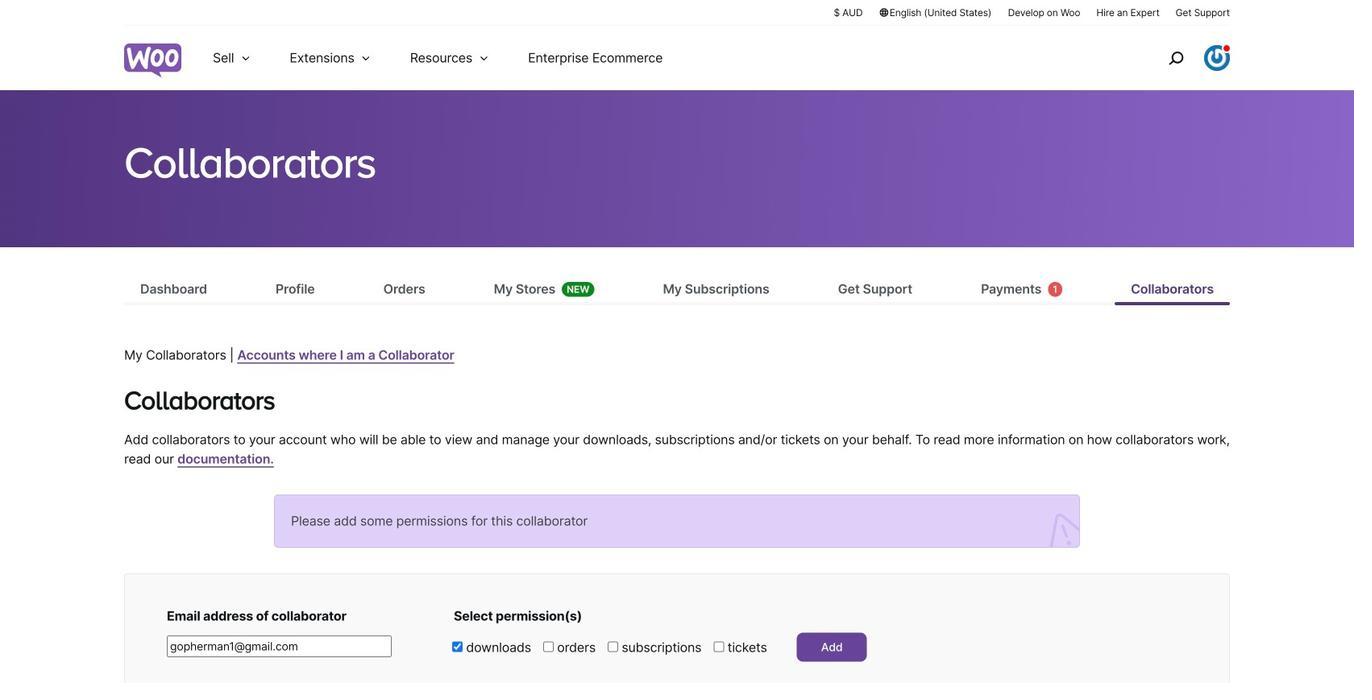 Task type: locate. For each thing, give the bounding box(es) containing it.
None checkbox
[[452, 642, 463, 653], [608, 642, 618, 653], [452, 642, 463, 653], [608, 642, 618, 653]]

None checkbox
[[543, 642, 554, 653], [714, 642, 724, 653], [543, 642, 554, 653], [714, 642, 724, 653]]

search image
[[1164, 45, 1189, 71]]

open account menu image
[[1205, 45, 1230, 71]]

service navigation menu element
[[1135, 32, 1230, 84]]



